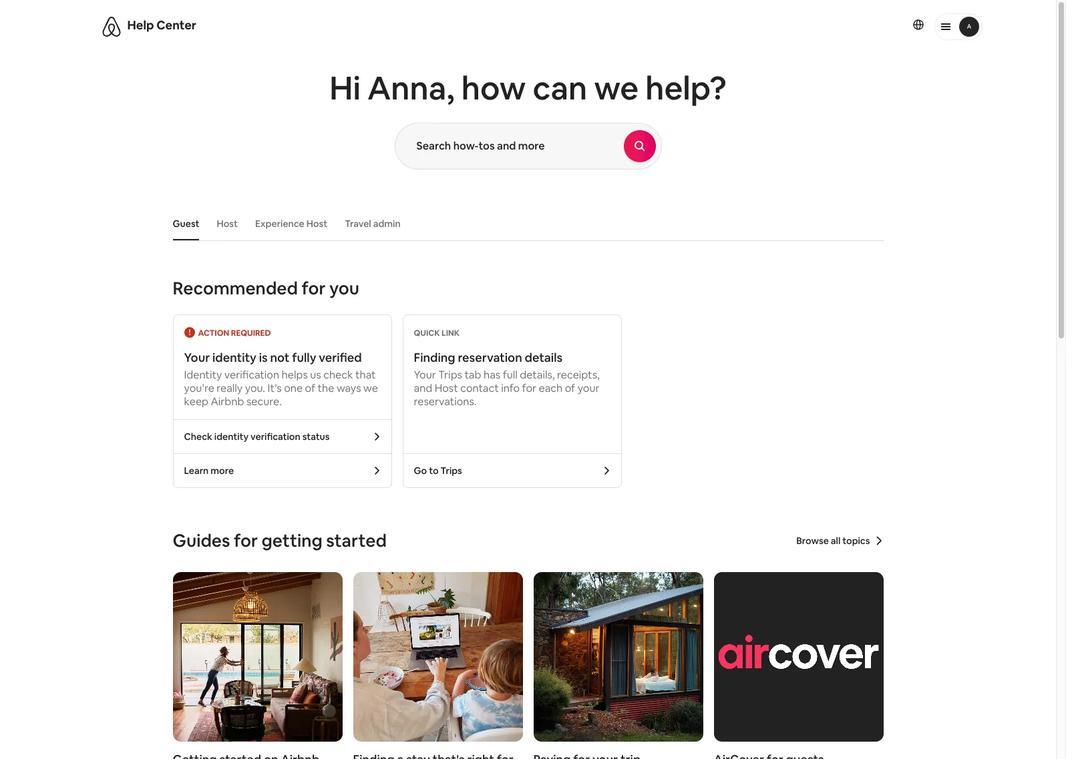 Task type: describe. For each thing, give the bounding box(es) containing it.
go
[[414, 465, 427, 477]]

anna,
[[368, 68, 455, 109]]

fully
[[292, 350, 316, 366]]

action
[[198, 328, 229, 339]]

check
[[324, 368, 353, 382]]

identity for is
[[213, 350, 257, 366]]

person opening a glass sliding door in a nicely designed space image
[[173, 573, 343, 743]]

contact
[[461, 382, 499, 396]]

each
[[539, 382, 563, 396]]

status
[[303, 431, 330, 443]]

for for guides for getting started
[[234, 530, 258, 553]]

quick
[[414, 328, 440, 339]]

guides for getting started
[[173, 530, 387, 553]]

tab list containing guest
[[166, 207, 884, 241]]

hi anna, how can we help?
[[330, 68, 727, 109]]

recommended for you
[[173, 277, 360, 300]]

keep
[[184, 395, 209, 409]]

that
[[356, 368, 376, 382]]

airbnb homepage image
[[101, 16, 122, 37]]

identity for verification
[[214, 431, 249, 443]]

help center
[[127, 17, 197, 33]]

browse
[[797, 535, 829, 547]]

1 horizontal spatial host
[[307, 218, 328, 230]]

all
[[831, 535, 841, 547]]

airbnb
[[211, 395, 244, 409]]

identity
[[184, 368, 222, 382]]

and
[[414, 382, 433, 396]]

check identity verification status
[[184, 431, 330, 443]]

adult and child sitting at a table, searching airbnb listings on a laptop. image
[[353, 573, 523, 743]]

travel admin button
[[338, 211, 408, 237]]

really
[[217, 382, 243, 396]]

your for your trips tab has full details, receipts, and host contact info for each of your reservations.
[[414, 368, 436, 382]]

host button
[[210, 211, 245, 237]]

go to trips
[[414, 465, 462, 477]]

browse all topics
[[797, 535, 871, 547]]

how
[[462, 68, 526, 109]]

the
[[318, 382, 334, 396]]

topics
[[843, 535, 871, 547]]

travel
[[345, 218, 371, 230]]

experience
[[255, 218, 305, 230]]

trips inside your trips tab has full details, receipts, and host contact info for each of your reservations.
[[439, 368, 463, 382]]

secure.
[[247, 395, 282, 409]]

center
[[157, 17, 197, 33]]

verified
[[319, 350, 362, 366]]

info
[[501, 382, 520, 396]]

Search how-tos and more search field
[[395, 124, 624, 169]]

0 vertical spatial we
[[594, 68, 639, 109]]

to
[[429, 465, 439, 477]]

your
[[578, 382, 600, 396]]

details,
[[520, 368, 555, 382]]

tab
[[465, 368, 482, 382]]

experience host button
[[249, 211, 334, 237]]

finding
[[414, 350, 456, 366]]

required
[[231, 328, 271, 339]]

we inside identity verification helps us check that you're really you. it's one of the ways we keep airbnb secure.
[[364, 382, 378, 396]]

getting
[[262, 530, 323, 553]]

1 vertical spatial trips
[[441, 465, 462, 477]]

guides
[[173, 530, 230, 553]]

not
[[270, 350, 290, 366]]



Task type: vqa. For each thing, say whether or not it's contained in the screenshot.
one
yes



Task type: locate. For each thing, give the bounding box(es) containing it.
your identity is not fully verified
[[184, 350, 362, 366]]

we right 'can'
[[594, 68, 639, 109]]

we right ways
[[364, 382, 378, 396]]

trips right to
[[441, 465, 462, 477]]

can
[[533, 68, 588, 109]]

browse all topics link
[[797, 535, 884, 547]]

guest button
[[166, 211, 206, 237]]

1 vertical spatial verification
[[251, 431, 301, 443]]

2 of from the left
[[565, 382, 576, 396]]

more
[[211, 465, 234, 477]]

verification down is
[[224, 368, 279, 382]]

us
[[310, 368, 321, 382]]

verification
[[224, 368, 279, 382], [251, 431, 301, 443]]

for inside your trips tab has full details, receipts, and host contact info for each of your reservations.
[[522, 382, 537, 396]]

1 horizontal spatial for
[[302, 277, 326, 300]]

identity verification helps us check that you're really you. it's one of the ways we keep airbnb secure.
[[184, 368, 378, 409]]

reservation
[[458, 350, 523, 366]]

full
[[503, 368, 518, 382]]

1 of from the left
[[305, 382, 316, 396]]

your down 'finding'
[[414, 368, 436, 382]]

tab list
[[166, 207, 884, 241]]

hi
[[330, 68, 361, 109]]

0 horizontal spatial for
[[234, 530, 258, 553]]

help
[[127, 17, 154, 33]]

2 vertical spatial for
[[234, 530, 258, 553]]

reservations.
[[414, 395, 477, 409]]

finding reservation details
[[414, 350, 563, 366]]

0 horizontal spatial we
[[364, 382, 378, 396]]

trips
[[439, 368, 463, 382], [441, 465, 462, 477]]

host right experience
[[307, 218, 328, 230]]

you
[[330, 277, 360, 300]]

1 horizontal spatial of
[[565, 382, 576, 396]]

of left the
[[305, 382, 316, 396]]

the logo for aircover, in red and white letters, on a black background. image
[[714, 573, 884, 743]]

verification up learn more 'link' at the left of the page
[[251, 431, 301, 443]]

identity right check
[[214, 431, 249, 443]]

guest
[[173, 218, 200, 230]]

0 horizontal spatial your
[[184, 350, 210, 366]]

0 horizontal spatial of
[[305, 382, 316, 396]]

learn more
[[184, 465, 234, 477]]

one
[[284, 382, 303, 396]]

0 vertical spatial your
[[184, 350, 210, 366]]

travel admin
[[345, 218, 401, 230]]

of inside your trips tab has full details, receipts, and host contact info for each of your reservations.
[[565, 382, 576, 396]]

your for your identity is not fully verified
[[184, 350, 210, 366]]

experience host
[[255, 218, 328, 230]]

host right guest
[[217, 218, 238, 230]]

0 vertical spatial verification
[[224, 368, 279, 382]]

identity
[[213, 350, 257, 366], [214, 431, 249, 443]]

of
[[305, 382, 316, 396], [565, 382, 576, 396]]

is
[[259, 350, 268, 366]]

has
[[484, 368, 501, 382]]

1 vertical spatial identity
[[214, 431, 249, 443]]

link
[[442, 328, 460, 339]]

details
[[525, 350, 563, 366]]

0 horizontal spatial host
[[217, 218, 238, 230]]

your trips tab has full details, receipts, and host contact info for each of your reservations.
[[414, 368, 600, 409]]

main navigation menu image
[[960, 17, 980, 37]]

recommended
[[173, 277, 298, 300]]

ways
[[337, 382, 361, 396]]

1 horizontal spatial we
[[594, 68, 639, 109]]

0 vertical spatial identity
[[213, 350, 257, 366]]

for
[[302, 277, 326, 300], [522, 382, 537, 396], [234, 530, 258, 553]]

1 vertical spatial we
[[364, 382, 378, 396]]

help center link
[[127, 17, 197, 33]]

a house in the woods with floor to ceiling windows, with a person relaxing inside. image
[[534, 573, 704, 743]]

for for recommended for you
[[302, 277, 326, 300]]

1 vertical spatial your
[[414, 368, 436, 382]]

for left you
[[302, 277, 326, 300]]

quick link
[[414, 328, 460, 339]]

for right guides
[[234, 530, 258, 553]]

check identity verification status link
[[173, 420, 391, 454]]

your inside your trips tab has full details, receipts, and host contact info for each of your reservations.
[[414, 368, 436, 382]]

of inside identity verification helps us check that you're really you. it's one of the ways we keep airbnb secure.
[[305, 382, 316, 396]]

admin
[[373, 218, 401, 230]]

helps
[[282, 368, 308, 382]]

None search field
[[395, 123, 662, 170]]

help?
[[646, 68, 727, 109]]

0 vertical spatial trips
[[439, 368, 463, 382]]

host
[[217, 218, 238, 230], [307, 218, 328, 230], [435, 382, 458, 396]]

1 vertical spatial for
[[522, 382, 537, 396]]

action required
[[198, 328, 271, 339]]

receipts,
[[557, 368, 600, 382]]

host right and
[[435, 382, 458, 396]]

check
[[184, 431, 212, 443]]

2 horizontal spatial for
[[522, 382, 537, 396]]

we
[[594, 68, 639, 109], [364, 382, 378, 396]]

2 horizontal spatial host
[[435, 382, 458, 396]]

1 horizontal spatial your
[[414, 368, 436, 382]]

learn more link
[[173, 455, 391, 488]]

learn
[[184, 465, 209, 477]]

of left your
[[565, 382, 576, 396]]

go to trips link
[[403, 455, 621, 488]]

your
[[184, 350, 210, 366], [414, 368, 436, 382]]

for right info
[[522, 382, 537, 396]]

it's
[[268, 382, 282, 396]]

host inside your trips tab has full details, receipts, and host contact info for each of your reservations.
[[435, 382, 458, 396]]

you're
[[184, 382, 214, 396]]

verification inside identity verification helps us check that you're really you. it's one of the ways we keep airbnb secure.
[[224, 368, 279, 382]]

trips left tab
[[439, 368, 463, 382]]

you.
[[245, 382, 265, 396]]

identity down action required
[[213, 350, 257, 366]]

0 vertical spatial for
[[302, 277, 326, 300]]

your up identity
[[184, 350, 210, 366]]

started
[[326, 530, 387, 553]]



